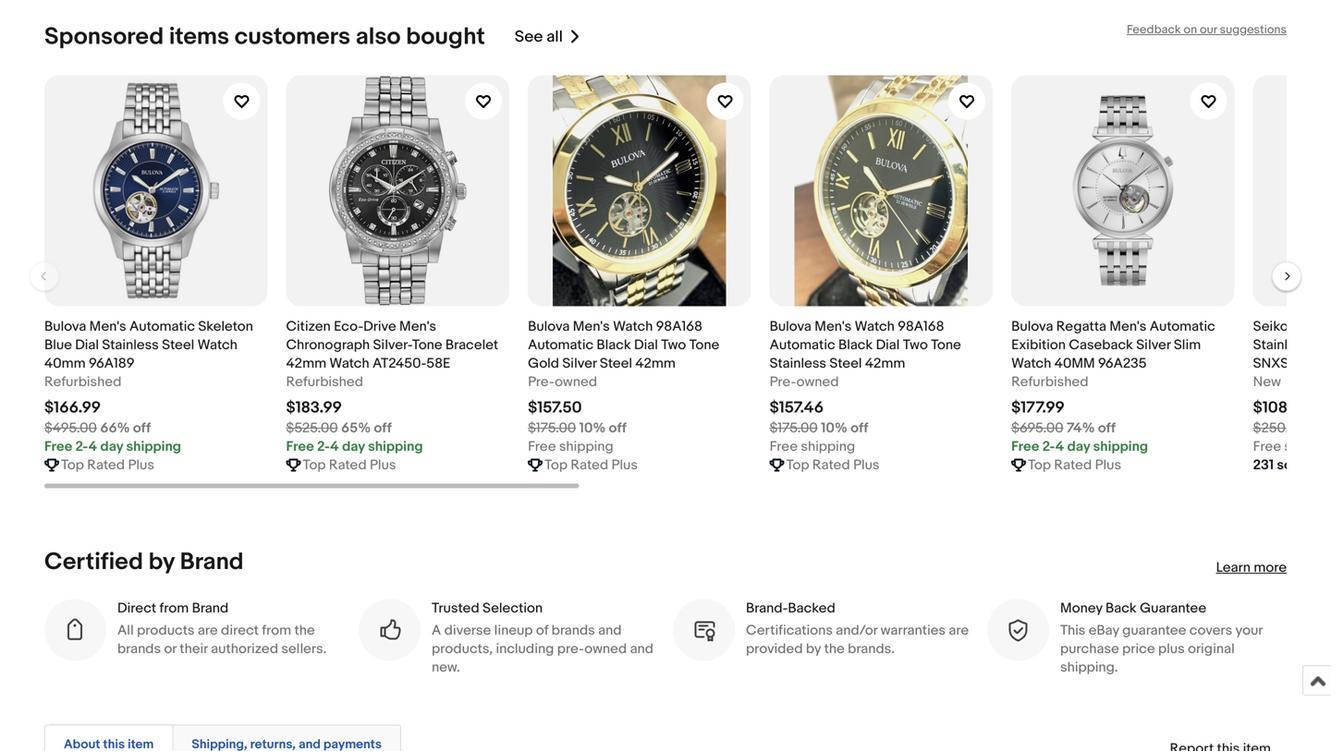 Task type: locate. For each thing, give the bounding box(es) containing it.
dial for $157.46
[[876, 337, 900, 353]]

shipping inside bulova regatta men's automatic exibition caseback silver slim watch 40mm 96a235 refurbished $177.99 $695.00 74% off free 2-4 day shipping
[[1093, 439, 1148, 455]]

from
[[159, 600, 189, 617], [262, 623, 291, 639]]

day down 66%
[[100, 439, 123, 455]]

231
[[1253, 457, 1274, 474]]

owned
[[555, 374, 597, 390], [797, 374, 839, 390], [585, 641, 627, 658]]

2- down $525.00
[[317, 439, 330, 455]]

0 horizontal spatial free shipping text field
[[770, 438, 855, 456]]

top rated plus text field down 74% at right bottom
[[1028, 456, 1122, 475]]

owned up $157.46
[[797, 374, 839, 390]]

with details__icon image for this ebay guarantee covers your purchase price plus original shipping.
[[1006, 618, 1031, 643]]

2 2- from the left
[[317, 439, 330, 455]]

free down the $695.00
[[1012, 439, 1039, 455]]

top rated plus down 66%
[[61, 457, 154, 474]]

1 horizontal spatial dial
[[634, 337, 658, 353]]

automatic inside bulova men's watch 98a168 automatic black dial two tone stainless steel 42mm pre-owned $157.46 $175.00 10% off free shipping
[[770, 337, 835, 353]]

1 two from the left
[[661, 337, 686, 353]]

$183.99 text field
[[286, 398, 342, 418]]

previous price $175.00 10% off text field down $157.46
[[770, 419, 869, 438]]

brand-backed certifications and/or warranties are provided by the brands.
[[746, 600, 969, 658]]

0 horizontal spatial 42mm
[[286, 355, 326, 372]]

3 plus from the left
[[612, 457, 638, 474]]

1 horizontal spatial 10%
[[821, 420, 848, 437]]

1 horizontal spatial $175.00
[[770, 420, 818, 437]]

2 horizontal spatial refurbished
[[1012, 374, 1089, 390]]

back
[[1106, 600, 1137, 617]]

by down certifications
[[806, 641, 821, 658]]

2 horizontal spatial day
[[1068, 439, 1090, 455]]

refurbished up $183.99
[[286, 374, 363, 390]]

with details__icon image left the provided
[[692, 618, 717, 643]]

0 horizontal spatial brands
[[117, 641, 161, 658]]

0 horizontal spatial $175.00
[[528, 420, 576, 437]]

the up sellers.
[[294, 623, 315, 639]]

Free shipping text field
[[770, 438, 855, 456], [1253, 438, 1331, 456]]

day down 65%
[[342, 439, 365, 455]]

2 10% from the left
[[821, 420, 848, 437]]

1 10% from the left
[[579, 420, 606, 437]]

98a168
[[656, 318, 703, 335], [898, 318, 944, 335]]

stainless up 96a189
[[102, 337, 159, 353]]

1 horizontal spatial from
[[262, 623, 291, 639]]

new.
[[432, 660, 460, 676]]

2 horizontal spatial 2-
[[1043, 439, 1056, 455]]

2 bulova from the left
[[528, 318, 570, 335]]

bulova up blue
[[44, 318, 86, 335]]

rated for owned
[[571, 457, 609, 474]]

1 horizontal spatial silver
[[1136, 337, 1171, 353]]

pre- down gold
[[528, 374, 555, 390]]

top rated plus text field down 65%
[[303, 456, 396, 475]]

brand up direct from brand all products are direct from the brands or their authorized sellers.
[[180, 548, 244, 577]]

plus for owned
[[612, 457, 638, 474]]

slim
[[1174, 337, 1201, 353]]

or
[[164, 641, 177, 658]]

1 refurbished text field from the left
[[44, 373, 122, 391]]

4 men's from the left
[[815, 318, 852, 335]]

1 dial from the left
[[75, 337, 99, 353]]

men's up 'silver-'
[[399, 318, 436, 335]]

steel
[[162, 337, 194, 353], [600, 355, 632, 372], [830, 355, 862, 372]]

1 day from the left
[[100, 439, 123, 455]]

bulova inside bulova men's watch 98a168 automatic black dial two tone stainless steel 42mm pre-owned $157.46 $175.00 10% off free shipping
[[770, 318, 812, 335]]

0 vertical spatial from
[[159, 600, 189, 617]]

3 top rated plus from the left
[[545, 457, 638, 474]]

1 plus from the left
[[128, 457, 154, 474]]

1 horizontal spatial free 2-4 day shipping text field
[[286, 438, 423, 456]]

4 off from the left
[[851, 420, 869, 437]]

1 top rated plus from the left
[[61, 457, 154, 474]]

98a168 inside bulova men's watch 98a168 automatic black dial two tone gold silver steel 42mm pre-owned $157.50 $175.00 10% off free shipping
[[656, 318, 703, 335]]

3 with details__icon image from the left
[[692, 618, 717, 643]]

top rated plus text field down 66%
[[61, 456, 154, 475]]

silver left slim
[[1136, 337, 1171, 353]]

0 horizontal spatial pre-owned text field
[[528, 373, 597, 391]]

2 horizontal spatial top rated plus text field
[[786, 456, 880, 475]]

1 horizontal spatial two
[[903, 337, 928, 353]]

men's up 96a189
[[89, 318, 126, 335]]

3 refurbished from the left
[[1012, 374, 1089, 390]]

2 horizontal spatial free 2-4 day shipping text field
[[1012, 438, 1148, 456]]

and right pre-
[[630, 641, 654, 658]]

5 top from the left
[[1028, 457, 1051, 474]]

3 day from the left
[[1068, 439, 1090, 455]]

silver
[[1136, 337, 1171, 353], [562, 355, 597, 372]]

black inside bulova men's watch 98a168 automatic black dial two tone gold silver steel 42mm pre-owned $157.50 $175.00 10% off free shipping
[[597, 337, 631, 353]]

1 horizontal spatial 42mm
[[635, 355, 676, 372]]

1 vertical spatial silver
[[562, 355, 597, 372]]

day
[[100, 439, 123, 455], [342, 439, 365, 455], [1068, 439, 1090, 455]]

1 horizontal spatial day
[[342, 439, 365, 455]]

free 2-4 day shipping text field down 74% at right bottom
[[1012, 438, 1148, 456]]

1 rated from the left
[[87, 457, 125, 474]]

with details__icon image left a
[[377, 618, 402, 643]]

men's
[[89, 318, 126, 335], [399, 318, 436, 335], [573, 318, 610, 335], [815, 318, 852, 335], [1110, 318, 1147, 335]]

shipping down 65%
[[368, 439, 423, 455]]

10% down $157.46
[[821, 420, 848, 437]]

2 horizontal spatial 42mm
[[865, 355, 905, 372]]

0 horizontal spatial top rated plus text field
[[61, 456, 154, 475]]

more
[[1254, 560, 1287, 576]]

1 vertical spatial the
[[824, 641, 845, 658]]

3 4 from the left
[[1056, 439, 1064, 455]]

off
[[133, 420, 151, 437], [374, 420, 392, 437], [609, 420, 627, 437], [851, 420, 869, 437], [1098, 420, 1116, 437]]

see
[[515, 27, 543, 47]]

$175.00
[[528, 420, 576, 437], [770, 420, 818, 437]]

with details__icon image for a diverse lineup of brands and products, including pre-owned and new.
[[377, 618, 402, 643]]

sold
[[1277, 457, 1304, 474]]

men's up $157.50 text box
[[573, 318, 610, 335]]

free
[[44, 439, 72, 455], [286, 439, 314, 455], [528, 439, 556, 455], [770, 439, 798, 455], [1012, 439, 1039, 455], [1253, 439, 1281, 455]]

tone inside citizen eco-drive men's chronograph silver-tone bracelet 42mm watch at2450-58e refurbished $183.99 $525.00 65% off free 2-4 day shipping
[[412, 337, 442, 353]]

3 men's from the left
[[573, 318, 610, 335]]

3 42mm from the left
[[865, 355, 905, 372]]

1 shipping from the left
[[126, 439, 181, 455]]

previous price $250.00 57% off text field
[[1253, 419, 1331, 438]]

1 vertical spatial from
[[262, 623, 291, 639]]

pre- inside bulova men's watch 98a168 automatic black dial two tone stainless steel 42mm pre-owned $157.46 $175.00 10% off free shipping
[[770, 374, 797, 390]]

2 refurbished from the left
[[286, 374, 363, 390]]

previous price $175.00 10% off text field down $157.50
[[528, 419, 627, 438]]

two for $157.46
[[903, 337, 928, 353]]

bulova for pre-
[[770, 318, 812, 335]]

refurbished text field for $177.99
[[1012, 373, 1089, 391]]

brands.
[[848, 641, 895, 658]]

1 men's from the left
[[89, 318, 126, 335]]

0 vertical spatial brands
[[552, 623, 595, 639]]

42mm inside citizen eco-drive men's chronograph silver-tone bracelet 42mm watch at2450-58e refurbished $183.99 $525.00 65% off free 2-4 day shipping
[[286, 355, 326, 372]]

1 horizontal spatial refurbished text field
[[286, 373, 363, 391]]

dial inside bulova men's watch 98a168 automatic black dial two tone stainless steel 42mm pre-owned $157.46 $175.00 10% off free shipping
[[876, 337, 900, 353]]

rated for $525.00
[[329, 457, 367, 474]]

1 vertical spatial by
[[806, 641, 821, 658]]

the inside brand-backed certifications and/or warranties are provided by the brands.
[[824, 641, 845, 658]]

are inside direct from brand all products are direct from the brands or their authorized sellers.
[[198, 623, 218, 639]]

regatta
[[1057, 318, 1107, 335]]

0 horizontal spatial stainless
[[102, 337, 159, 353]]

shipping.
[[1060, 660, 1118, 676]]

1 vertical spatial brands
[[117, 641, 161, 658]]

$495.00
[[44, 420, 97, 437]]

1 horizontal spatial stainless
[[770, 355, 827, 372]]

shipping down $250.00 text box
[[1285, 439, 1331, 455]]

1 vertical spatial stainless
[[770, 355, 827, 372]]

1 horizontal spatial previous price $175.00 10% off text field
[[770, 419, 869, 438]]

1 with details__icon image from the left
[[63, 618, 88, 643]]

refurbished text field for $166.99
[[44, 373, 122, 391]]

are for products
[[198, 623, 218, 639]]

0 horizontal spatial and
[[598, 623, 622, 639]]

plus for 66%
[[128, 457, 154, 474]]

2 42mm from the left
[[635, 355, 676, 372]]

plus for $157.46
[[853, 457, 880, 474]]

2 tone from the left
[[689, 337, 720, 353]]

brand
[[180, 548, 244, 577], [192, 600, 228, 617]]

1 bulova from the left
[[44, 318, 86, 335]]

2 black from the left
[[839, 337, 873, 353]]

authorized
[[211, 641, 278, 658]]

4 inside bulova regatta men's automatic exibition caseback silver slim watch 40mm 96a235 refurbished $177.99 $695.00 74% off free 2-4 day shipping
[[1056, 439, 1064, 455]]

automatic up $157.46
[[770, 337, 835, 353]]

bulova inside bulova regatta men's automatic exibition caseback silver slim watch 40mm 96a235 refurbished $177.99 $695.00 74% off free 2-4 day shipping
[[1012, 318, 1053, 335]]

watch
[[613, 318, 653, 335], [855, 318, 895, 335], [197, 337, 237, 353], [330, 355, 369, 372], [1012, 355, 1052, 372]]

top rated plus down 74% at right bottom
[[1028, 457, 1122, 474]]

tone for $157.46
[[931, 337, 961, 353]]

refurbished text field up $183.99
[[286, 373, 363, 391]]

0 vertical spatial silver
[[1136, 337, 1171, 353]]

1 $175.00 from the left
[[528, 420, 576, 437]]

brand for from
[[192, 600, 228, 617]]

pre- up $157.46
[[770, 374, 797, 390]]

by up direct
[[148, 548, 175, 577]]

men's up the '$157.46' text field
[[815, 318, 852, 335]]

2 top rated plus from the left
[[303, 457, 396, 474]]

bulova up the '$157.46' text field
[[770, 318, 812, 335]]

by inside brand-backed certifications and/or warranties are provided by the brands.
[[806, 641, 821, 658]]

Top Rated Plus text field
[[303, 456, 396, 475], [1028, 456, 1122, 475]]

74%
[[1067, 420, 1095, 437]]

0 horizontal spatial tone
[[412, 337, 442, 353]]

watch inside bulova regatta men's automatic exibition caseback silver slim watch 40mm 96a235 refurbished $177.99 $695.00 74% off free 2-4 day shipping
[[1012, 355, 1052, 372]]

2 off from the left
[[374, 420, 392, 437]]

top for $157.46
[[786, 457, 809, 474]]

2- inside citizen eco-drive men's chronograph silver-tone bracelet 42mm watch at2450-58e refurbished $183.99 $525.00 65% off free 2-4 day shipping
[[317, 439, 330, 455]]

2 pre-owned text field from the left
[[770, 373, 839, 391]]

previous price $495.00 66% off text field
[[44, 419, 151, 438]]

4 down previous price $525.00 65% off text box
[[330, 439, 339, 455]]

4 for $166.99
[[88, 439, 97, 455]]

0 horizontal spatial 2-
[[75, 439, 88, 455]]

learn more
[[1216, 560, 1287, 576]]

1 98a168 from the left
[[656, 318, 703, 335]]

3 shipping from the left
[[559, 439, 614, 455]]

their
[[180, 641, 208, 658]]

certifications
[[746, 623, 833, 639]]

3 2- from the left
[[1043, 439, 1056, 455]]

bulova inside bulova men's watch 98a168 automatic black dial two tone gold silver steel 42mm pre-owned $157.50 $175.00 10% off free shipping
[[528, 318, 570, 335]]

are
[[198, 623, 218, 639], [949, 623, 969, 639]]

bought
[[406, 22, 485, 51]]

4 with details__icon image from the left
[[1006, 618, 1031, 643]]

3 dial from the left
[[876, 337, 900, 353]]

$175.00 down $157.50 text box
[[528, 420, 576, 437]]

5 off from the left
[[1098, 420, 1116, 437]]

1 top rated plus text field from the left
[[303, 456, 396, 475]]

5 rated from the left
[[1054, 457, 1092, 474]]

purchase
[[1060, 641, 1119, 658]]

1 are from the left
[[198, 623, 218, 639]]

lineup
[[494, 623, 533, 639]]

shipping down 66%
[[126, 439, 181, 455]]

off inside bulova men's watch 98a168 automatic black dial two tone gold silver steel 42mm pre-owned $157.50 $175.00 10% off free shipping
[[609, 420, 627, 437]]

pre-owned text field for owned
[[528, 373, 597, 391]]

dial
[[75, 337, 99, 353], [634, 337, 658, 353], [876, 337, 900, 353]]

the inside direct from brand all products are direct from the brands or their authorized sellers.
[[294, 623, 315, 639]]

certified
[[44, 548, 143, 577]]

men's inside bulova men's automatic skeleton blue dial stainless steel watch 40mm 96a189 refurbished $166.99 $495.00 66% off free 2-4 day shipping
[[89, 318, 126, 335]]

0 horizontal spatial 10%
[[579, 420, 606, 437]]

3 top from the left
[[545, 457, 568, 474]]

tone inside bulova men's watch 98a168 automatic black dial two tone gold silver steel 42mm pre-owned $157.50 $175.00 10% off free shipping
[[689, 337, 720, 353]]

refurbished
[[44, 374, 122, 390], [286, 374, 363, 390], [1012, 374, 1089, 390]]

0 horizontal spatial refurbished
[[44, 374, 122, 390]]

1 vertical spatial and
[[630, 641, 654, 658]]

plus down bulova men's watch 98a168 automatic black dial two tone stainless steel 42mm pre-owned $157.46 $175.00 10% off free shipping
[[853, 457, 880, 474]]

bulova men's watch 98a168 automatic black dial two tone gold silver steel 42mm pre-owned $157.50 $175.00 10% off free shipping
[[528, 318, 720, 455]]

1 4 from the left
[[88, 439, 97, 455]]

off inside bulova men's automatic skeleton blue dial stainless steel watch 40mm 96a189 refurbished $166.99 $495.00 66% off free 2-4 day shipping
[[133, 420, 151, 437]]

4 bulova from the left
[[1012, 318, 1053, 335]]

1 free shipping text field from the left
[[770, 438, 855, 456]]

free inside bulova men's watch 98a168 automatic black dial two tone gold silver steel 42mm pre-owned $157.50 $175.00 10% off free shipping
[[528, 439, 556, 455]]

4 free from the left
[[770, 439, 798, 455]]

direct
[[117, 600, 156, 617]]

98a168 inside bulova men's watch 98a168 automatic black dial two tone stainless steel 42mm pre-owned $157.46 $175.00 10% off free shipping
[[898, 318, 944, 335]]

1 horizontal spatial pre-owned text field
[[770, 373, 839, 391]]

free shipping text field down $157.46
[[770, 438, 855, 456]]

refurbished up $177.99 text field
[[1012, 374, 1089, 390]]

3 top rated plus text field from the left
[[786, 456, 880, 475]]

2 plus from the left
[[370, 457, 396, 474]]

0 horizontal spatial pre-
[[528, 374, 555, 390]]

1 horizontal spatial 4
[[330, 439, 339, 455]]

$175.00 down $157.46
[[770, 420, 818, 437]]

0 horizontal spatial 98a168
[[656, 318, 703, 335]]

10% up free shipping text box
[[579, 420, 606, 437]]

$177.99 text field
[[1012, 398, 1065, 418]]

Free 2-4 day shipping text field
[[44, 438, 181, 456], [286, 438, 423, 456], [1012, 438, 1148, 456]]

3 tone from the left
[[931, 337, 961, 353]]

new
[[1253, 374, 1281, 390]]

free up '231'
[[1253, 439, 1281, 455]]

5 shipping from the left
[[1093, 439, 1148, 455]]

at2450-
[[373, 355, 426, 372]]

1 horizontal spatial refurbished
[[286, 374, 363, 390]]

dial inside bulova men's automatic skeleton blue dial stainless steel watch 40mm 96a189 refurbished $166.99 $495.00 66% off free 2-4 day shipping
[[75, 337, 99, 353]]

0 horizontal spatial top rated plus text field
[[303, 456, 396, 475]]

Pre-owned text field
[[528, 373, 597, 391], [770, 373, 839, 391]]

owned right including
[[585, 641, 627, 658]]

2 free from the left
[[286, 439, 314, 455]]

pre-owned text field up $157.46
[[770, 373, 839, 391]]

plus down previous price $695.00 74% off text field
[[1095, 457, 1122, 474]]

free down the '$157.46' text field
[[770, 439, 798, 455]]

watch inside citizen eco-drive men's chronograph silver-tone bracelet 42mm watch at2450-58e refurbished $183.99 $525.00 65% off free 2-4 day shipping
[[330, 355, 369, 372]]

6 free from the left
[[1253, 439, 1281, 455]]

3 free from the left
[[528, 439, 556, 455]]

previous price $525.00 65% off text field
[[286, 419, 392, 438]]

5 free from the left
[[1012, 439, 1039, 455]]

1 horizontal spatial the
[[824, 641, 845, 658]]

rated down 65%
[[329, 457, 367, 474]]

2 rated from the left
[[329, 457, 367, 474]]

5 plus from the left
[[1095, 457, 1122, 474]]

refurbished inside bulova regatta men's automatic exibition caseback silver slim watch 40mm 96a235 refurbished $177.99 $695.00 74% off free 2-4 day shipping
[[1012, 374, 1089, 390]]

Refurbished text field
[[44, 373, 122, 391], [286, 373, 363, 391], [1012, 373, 1089, 391]]

with details__icon image
[[63, 618, 88, 643], [377, 618, 402, 643], [692, 618, 717, 643], [1006, 618, 1031, 643]]

free 2-4 day shipping text field for $183.99
[[286, 438, 423, 456]]

4 top from the left
[[786, 457, 809, 474]]

0 horizontal spatial refurbished text field
[[44, 373, 122, 391]]

two inside bulova men's watch 98a168 automatic black dial two tone gold silver steel 42mm pre-owned $157.50 $175.00 10% off free shipping
[[661, 337, 686, 353]]

top down $525.00
[[303, 457, 326, 474]]

1 pre-owned text field from the left
[[528, 373, 597, 391]]

the for from
[[294, 623, 315, 639]]

10%
[[579, 420, 606, 437], [821, 420, 848, 437]]

day down 74% at right bottom
[[1068, 439, 1090, 455]]

direct from brand all products are direct from the brands or their authorized sellers.
[[117, 600, 327, 658]]

the
[[294, 623, 315, 639], [824, 641, 845, 658]]

0 horizontal spatial two
[[661, 337, 686, 353]]

automatic up 96a189
[[129, 318, 195, 335]]

the down and/or
[[824, 641, 845, 658]]

0 vertical spatial brand
[[180, 548, 244, 577]]

3 off from the left
[[609, 420, 627, 437]]

1 tone from the left
[[412, 337, 442, 353]]

refurbished down '40mm'
[[44, 374, 122, 390]]

42mm inside bulova men's watch 98a168 automatic black dial two tone stainless steel 42mm pre-owned $157.46 $175.00 10% off free shipping
[[865, 355, 905, 372]]

4 top rated plus from the left
[[786, 457, 880, 474]]

1 horizontal spatial by
[[806, 641, 821, 658]]

watch inside bulova men's watch 98a168 automatic black dial two tone gold silver steel 42mm pre-owned $157.50 $175.00 10% off free shipping
[[613, 318, 653, 335]]

owned up $157.50 text box
[[555, 374, 597, 390]]

top rated plus for owned
[[545, 457, 638, 474]]

guarantee
[[1123, 623, 1187, 639]]

free 2-4 day shipping text field down 66%
[[44, 438, 181, 456]]

66%
[[100, 420, 130, 437]]

refurbished text field up $177.99 text field
[[1012, 373, 1089, 391]]

0 horizontal spatial previous price $175.00 10% off text field
[[528, 419, 627, 438]]

$108.36
[[1253, 398, 1310, 418]]

are right the warranties
[[949, 623, 969, 639]]

$166.99 text field
[[44, 398, 101, 418]]

bulova up exibition
[[1012, 318, 1053, 335]]

and right 'of'
[[598, 623, 622, 639]]

1 horizontal spatial pre-
[[770, 374, 797, 390]]

4 plus from the left
[[853, 457, 880, 474]]

plus for $525.00
[[370, 457, 396, 474]]

stainless
[[102, 337, 159, 353], [770, 355, 827, 372]]

citizen eco-drive men's chronograph silver-tone bracelet 42mm watch at2450-58e refurbished $183.99 $525.00 65% off free 2-4 day shipping
[[286, 318, 498, 455]]

plus down 66%
[[128, 457, 154, 474]]

shipping down $157.46
[[801, 439, 855, 455]]

1 top rated plus text field from the left
[[61, 456, 154, 475]]

bulova for $166.99
[[44, 318, 86, 335]]

1 top from the left
[[61, 457, 84, 474]]

$157.50
[[528, 398, 582, 418]]

brands up pre-
[[552, 623, 595, 639]]

free 2-4 day shipping text field for $495.00
[[44, 438, 181, 456]]

shipping down $157.50
[[559, 439, 614, 455]]

2 horizontal spatial steel
[[830, 355, 862, 372]]

4 for $177.99
[[1056, 439, 1064, 455]]

bracelet
[[446, 337, 498, 353]]

0 horizontal spatial day
[[100, 439, 123, 455]]

automatic up slim
[[1150, 318, 1215, 335]]

2- down the $695.00
[[1043, 439, 1056, 455]]

5 top rated plus from the left
[[1028, 457, 1122, 474]]

2 $175.00 from the left
[[770, 420, 818, 437]]

day inside bulova regatta men's automatic exibition caseback silver slim watch 40mm 96a235 refurbished $177.99 $695.00 74% off free 2-4 day shipping
[[1068, 439, 1090, 455]]

eco-
[[334, 318, 363, 335]]

$108.36 text field
[[1253, 398, 1310, 418]]

free down $525.00
[[286, 439, 314, 455]]

top rated plus down $157.46
[[786, 457, 880, 474]]

2 two from the left
[[903, 337, 928, 353]]

refurbished text field down '40mm'
[[44, 373, 122, 391]]

from up sellers.
[[262, 623, 291, 639]]

previous price $175.00 10% off text field
[[528, 419, 627, 438], [770, 419, 869, 438]]

dial inside bulova men's watch 98a168 automatic black dial two tone gold silver steel 42mm pre-owned $157.50 $175.00 10% off free shipping
[[634, 337, 658, 353]]

3 refurbished text field from the left
[[1012, 373, 1089, 391]]

2- inside bulova regatta men's automatic exibition caseback silver slim watch 40mm 96a235 refurbished $177.99 $695.00 74% off free 2-4 day shipping
[[1043, 439, 1056, 455]]

2 previous price $175.00 10% off text field from the left
[[770, 419, 869, 438]]

4 inside bulova men's automatic skeleton blue dial stainless steel watch 40mm 96a189 refurbished $166.99 $495.00 66% off free 2-4 day shipping
[[88, 439, 97, 455]]

top rated plus for 66%
[[61, 457, 154, 474]]

1 42mm from the left
[[286, 355, 326, 372]]

brand up direct
[[192, 600, 228, 617]]

2 horizontal spatial dial
[[876, 337, 900, 353]]

pre- inside bulova men's watch 98a168 automatic black dial two tone gold silver steel 42mm pre-owned $157.50 $175.00 10% off free shipping
[[528, 374, 555, 390]]

and
[[598, 623, 622, 639], [630, 641, 654, 658]]

are inside brand-backed certifications and/or warranties are provided by the brands.
[[949, 623, 969, 639]]

6 shipping from the left
[[1285, 439, 1331, 455]]

shipping inside bulova men's watch 98a168 automatic black dial two tone stainless steel 42mm pre-owned $157.46 $175.00 10% off free shipping
[[801, 439, 855, 455]]

0 horizontal spatial are
[[198, 623, 218, 639]]

men's inside bulova men's watch 98a168 automatic black dial two tone gold silver steel 42mm pre-owned $157.50 $175.00 10% off free shipping
[[573, 318, 610, 335]]

0 horizontal spatial the
[[294, 623, 315, 639]]

1 horizontal spatial 2-
[[317, 439, 330, 455]]

Top Rated Plus text field
[[61, 456, 154, 475], [545, 456, 638, 475], [786, 456, 880, 475]]

3 rated from the left
[[571, 457, 609, 474]]

certified by brand
[[44, 548, 244, 577]]

1 horizontal spatial and
[[630, 641, 654, 658]]

4 rated from the left
[[813, 457, 850, 474]]

2 are from the left
[[949, 623, 969, 639]]

1 free from the left
[[44, 439, 72, 455]]

top down free shipping text box
[[545, 457, 568, 474]]

1 horizontal spatial steel
[[600, 355, 632, 372]]

day inside bulova men's automatic skeleton blue dial stainless steel watch 40mm 96a189 refurbished $166.99 $495.00 66% off free 2-4 day shipping
[[100, 439, 123, 455]]

shipping
[[126, 439, 181, 455], [368, 439, 423, 455], [559, 439, 614, 455], [801, 439, 855, 455], [1093, 439, 1148, 455], [1285, 439, 1331, 455]]

2 free shipping text field from the left
[[1253, 438, 1331, 456]]

231 sold text field
[[1253, 456, 1304, 475]]

top rated plus text field down $157.50
[[545, 456, 638, 475]]

2 day from the left
[[342, 439, 365, 455]]

plus down free shipping text box
[[612, 457, 638, 474]]

$250.00
[[1253, 420, 1306, 437]]

silver right gold
[[562, 355, 597, 372]]

1 vertical spatial brand
[[192, 600, 228, 617]]

shipping inside bulova men's watch 98a168 automatic black dial two tone gold silver steel 42mm pre-owned $157.50 $175.00 10% off free shipping
[[559, 439, 614, 455]]

1 horizontal spatial top rated plus text field
[[1028, 456, 1122, 475]]

stainless up $157.46
[[770, 355, 827, 372]]

top rated plus text field for $183.99
[[303, 456, 396, 475]]

rated down $157.46
[[813, 457, 850, 474]]

3 bulova from the left
[[770, 318, 812, 335]]

1 off from the left
[[133, 420, 151, 437]]

with details__icon image left this
[[1006, 618, 1031, 643]]

4 down previous price $695.00 74% off text field
[[1056, 439, 1064, 455]]

plus
[[128, 457, 154, 474], [370, 457, 396, 474], [612, 457, 638, 474], [853, 457, 880, 474], [1095, 457, 1122, 474]]

automatic
[[129, 318, 195, 335], [1150, 318, 1215, 335], [528, 337, 594, 353], [770, 337, 835, 353]]

1 black from the left
[[597, 337, 631, 353]]

shipping down 74% at right bottom
[[1093, 439, 1148, 455]]

watch inside bulova men's automatic skeleton blue dial stainless steel watch 40mm 96a189 refurbished $166.99 $495.00 66% off free 2-4 day shipping
[[197, 337, 237, 353]]

brand inside direct from brand all products are direct from the brands or their authorized sellers.
[[192, 600, 228, 617]]

0 horizontal spatial 4
[[88, 439, 97, 455]]

by
[[148, 548, 175, 577], [806, 641, 821, 658]]

free shipping text field up the sold
[[1253, 438, 1331, 456]]

also
[[356, 22, 401, 51]]

top down the $695.00
[[1028, 457, 1051, 474]]

1 horizontal spatial black
[[839, 337, 873, 353]]

free down $157.50
[[528, 439, 556, 455]]

top for 66%
[[61, 457, 84, 474]]

0 horizontal spatial silver
[[562, 355, 597, 372]]

1 previous price $175.00 10% off text field from the left
[[528, 419, 627, 438]]

2 free 2-4 day shipping text field from the left
[[286, 438, 423, 456]]

top rated plus text field down $157.46
[[786, 456, 880, 475]]

top down the '$157.46' text field
[[786, 457, 809, 474]]

brands
[[552, 623, 595, 639], [117, 641, 161, 658]]

0 horizontal spatial dial
[[75, 337, 99, 353]]

tone inside bulova men's watch 98a168 automatic black dial two tone stainless steel 42mm pre-owned $157.46 $175.00 10% off free shipping
[[931, 337, 961, 353]]

men's inside bulova men's watch 98a168 automatic black dial two tone stainless steel 42mm pre-owned $157.46 $175.00 10% off free shipping
[[815, 318, 852, 335]]

2- for $177.99
[[1043, 439, 1056, 455]]

top rated plus down free shipping text box
[[545, 457, 638, 474]]

two inside bulova men's watch 98a168 automatic black dial two tone stainless steel 42mm pre-owned $157.46 $175.00 10% off free shipping
[[903, 337, 928, 353]]

bulova inside bulova men's automatic skeleton blue dial stainless steel watch 40mm 96a189 refurbished $166.99 $495.00 66% off free 2-4 day shipping
[[44, 318, 86, 335]]

free shipping text field for $157.46
[[770, 438, 855, 456]]

automatic up gold
[[528, 337, 594, 353]]

2 men's from the left
[[399, 318, 436, 335]]

2 top from the left
[[303, 457, 326, 474]]

price
[[1122, 641, 1155, 658]]

5
[[1292, 318, 1300, 335]]

1 refurbished from the left
[[44, 374, 122, 390]]

pre-owned text field down gold
[[528, 373, 597, 391]]

selection
[[483, 600, 543, 617]]

2- inside bulova men's automatic skeleton blue dial stainless steel watch 40mm 96a189 refurbished $166.99 $495.00 66% off free 2-4 day shipping
[[75, 439, 88, 455]]

refurbished inside bulova men's automatic skeleton blue dial stainless steel watch 40mm 96a189 refurbished $166.99 $495.00 66% off free 2-4 day shipping
[[44, 374, 122, 390]]

1 horizontal spatial top rated plus text field
[[545, 456, 638, 475]]

2 with details__icon image from the left
[[377, 618, 402, 643]]

1 horizontal spatial 98a168
[[898, 318, 944, 335]]

are up their
[[198, 623, 218, 639]]

2 horizontal spatial 4
[[1056, 439, 1064, 455]]

free down $495.00 at bottom
[[44, 439, 72, 455]]

see all
[[515, 27, 563, 47]]

direct
[[221, 623, 259, 639]]

2 dial from the left
[[634, 337, 658, 353]]

day for $166.99
[[100, 439, 123, 455]]

off inside bulova men's watch 98a168 automatic black dial two tone stainless steel 42mm pre-owned $157.46 $175.00 10% off free shipping
[[851, 420, 869, 437]]

top rated plus text field for $175.00
[[786, 456, 880, 475]]

free 2-4 day shipping text field down 65%
[[286, 438, 423, 456]]

0 horizontal spatial black
[[597, 337, 631, 353]]

two for owned
[[661, 337, 686, 353]]

rated down previous price $495.00 66% off text box
[[87, 457, 125, 474]]

4 shipping from the left
[[801, 439, 855, 455]]

black inside bulova men's watch 98a168 automatic black dial two tone stainless steel 42mm pre-owned $157.46 $175.00 10% off free shipping
[[839, 337, 873, 353]]

2 horizontal spatial tone
[[931, 337, 961, 353]]

1 horizontal spatial are
[[949, 623, 969, 639]]

rated down free shipping text box
[[571, 457, 609, 474]]

bulova
[[44, 318, 86, 335], [528, 318, 570, 335], [770, 318, 812, 335], [1012, 318, 1053, 335]]

pre-
[[557, 641, 585, 658]]

0 horizontal spatial by
[[148, 548, 175, 577]]

2 pre- from the left
[[770, 374, 797, 390]]

98a168 for $157.46
[[898, 318, 944, 335]]

4 down previous price $495.00 66% off text box
[[88, 439, 97, 455]]

2- down $495.00 at bottom
[[75, 439, 88, 455]]

day for $177.99
[[1068, 439, 1090, 455]]

2 top rated plus text field from the left
[[1028, 456, 1122, 475]]

1 pre- from the left
[[528, 374, 555, 390]]

1 horizontal spatial free shipping text field
[[1253, 438, 1331, 456]]

$157.50 text field
[[528, 398, 582, 418]]

rated
[[87, 457, 125, 474], [329, 457, 367, 474], [571, 457, 609, 474], [813, 457, 850, 474], [1054, 457, 1092, 474]]

0 vertical spatial the
[[294, 623, 315, 639]]

5 men's from the left
[[1110, 318, 1147, 335]]

rated down 74% at right bottom
[[1054, 457, 1092, 474]]

2 shipping from the left
[[368, 439, 423, 455]]

0 vertical spatial by
[[148, 548, 175, 577]]

top for owned
[[545, 457, 568, 474]]

0 vertical spatial stainless
[[102, 337, 159, 353]]

with details__icon image left all
[[63, 618, 88, 643]]

with details__icon image for certifications and/or warranties are provided by the brands.
[[692, 618, 717, 643]]

top rated plus down 65%
[[303, 457, 396, 474]]

1 2- from the left
[[75, 439, 88, 455]]

1 horizontal spatial brands
[[552, 623, 595, 639]]

previous price $695.00 74% off text field
[[1012, 419, 1116, 438]]

0 horizontal spatial steel
[[162, 337, 194, 353]]

2 horizontal spatial refurbished text field
[[1012, 373, 1089, 391]]

3 free 2-4 day shipping text field from the left
[[1012, 438, 1148, 456]]

tab list
[[44, 721, 1287, 752]]

top down $495.00 at bottom
[[61, 457, 84, 474]]

10% inside bulova men's watch 98a168 automatic black dial two tone stainless steel 42mm pre-owned $157.46 $175.00 10% off free shipping
[[821, 420, 848, 437]]

1 free 2-4 day shipping text field from the left
[[44, 438, 181, 456]]

2 top rated plus text field from the left
[[545, 456, 638, 475]]

free inside bulova men's automatic skeleton blue dial stainless steel watch 40mm 96a189 refurbished $166.99 $495.00 66% off free 2-4 day shipping
[[44, 439, 72, 455]]

2 98a168 from the left
[[898, 318, 944, 335]]

1 horizontal spatial tone
[[689, 337, 720, 353]]

0 horizontal spatial free 2-4 day shipping text field
[[44, 438, 181, 456]]

98a168 for owned
[[656, 318, 703, 335]]

trusted
[[432, 600, 480, 617]]



Task type: describe. For each thing, give the bounding box(es) containing it.
2- for $166.99
[[75, 439, 88, 455]]

silver inside bulova regatta men's automatic exibition caseback silver slim watch 40mm 96a235 refurbished $177.99 $695.00 74% off free 2-4 day shipping
[[1136, 337, 1171, 353]]

free inside citizen eco-drive men's chronograph silver-tone bracelet 42mm watch at2450-58e refurbished $183.99 $525.00 65% off free 2-4 day shipping
[[286, 439, 314, 455]]

men's for $166.99
[[89, 318, 126, 335]]

all
[[547, 27, 563, 47]]

sponsored
[[44, 22, 164, 51]]

provided
[[746, 641, 803, 658]]

top rated plus text field for off
[[61, 456, 154, 475]]

free inside bulova men's watch 98a168 automatic black dial two tone stainless steel 42mm pre-owned $157.46 $175.00 10% off free shipping
[[770, 439, 798, 455]]

of
[[536, 623, 549, 639]]

free 2-4 day shipping text field for $695.00
[[1012, 438, 1148, 456]]

top rated plus for $157.46
[[786, 457, 880, 474]]

with details__icon image for all products are direct from the brands or their authorized sellers.
[[63, 618, 88, 643]]

bulova men's watch 98a168 automatic black dial two tone stainless steel 42mm pre-owned $157.46 $175.00 10% off free shipping
[[770, 318, 961, 455]]

free shipping text field for $108.36
[[1253, 438, 1331, 456]]

rated for 74%
[[1054, 457, 1092, 474]]

bulova men's automatic skeleton blue dial stainless steel watch 40mm 96a189 refurbished $166.99 $495.00 66% off free 2-4 day shipping
[[44, 318, 253, 455]]

shipping inside bulova men's automatic skeleton blue dial stainless steel watch 40mm 96a189 refurbished $166.99 $495.00 66% off free 2-4 day shipping
[[126, 439, 181, 455]]

$175.00 inside bulova men's watch 98a168 automatic black dial two tone gold silver steel 42mm pre-owned $157.50 $175.00 10% off free shipping
[[528, 420, 576, 437]]

money back guarantee this ebay guarantee covers your purchase price plus original shipping.
[[1060, 600, 1263, 676]]

steel inside bulova men's watch 98a168 automatic black dial two tone stainless steel 42mm pre-owned $157.46 $175.00 10% off free shipping
[[830, 355, 862, 372]]

learn
[[1216, 560, 1251, 576]]

top rated plus for 74%
[[1028, 457, 1122, 474]]

including
[[496, 641, 554, 658]]

refurbished inside citizen eco-drive men's chronograph silver-tone bracelet 42mm watch at2450-58e refurbished $183.99 $525.00 65% off free 2-4 day shipping
[[286, 374, 363, 390]]

steel inside bulova men's automatic skeleton blue dial stainless steel watch 40mm 96a189 refurbished $166.99 $495.00 66% off free 2-4 day shipping
[[162, 337, 194, 353]]

guarantee
[[1140, 600, 1207, 617]]

top for $525.00
[[303, 457, 326, 474]]

men's for $157.46
[[815, 318, 852, 335]]

black for $157.46
[[839, 337, 873, 353]]

brands inside direct from brand all products are direct from the brands or their authorized sellers.
[[117, 641, 161, 658]]

automatic inside bulova men's watch 98a168 automatic black dial two tone gold silver steel 42mm pre-owned $157.50 $175.00 10% off free shipping
[[528, 337, 594, 353]]

gold
[[528, 355, 559, 372]]

our
[[1200, 22, 1217, 37]]

money
[[1060, 600, 1103, 617]]

this
[[1060, 623, 1086, 639]]

owned inside bulova men's watch 98a168 automatic black dial two tone gold silver steel 42mm pre-owned $157.50 $175.00 10% off free shipping
[[555, 374, 597, 390]]

free inside bulova regatta men's automatic exibition caseback silver slim watch 40mm 96a235 refurbished $177.99 $695.00 74% off free 2-4 day shipping
[[1012, 439, 1039, 455]]

brand for by
[[180, 548, 244, 577]]

top rated plus for $525.00
[[303, 457, 396, 474]]

steel inside bulova men's watch 98a168 automatic black dial two tone gold silver steel 42mm pre-owned $157.50 $175.00 10% off free shipping
[[600, 355, 632, 372]]

seiko 5 auto new $108.36 $250.00 free shipping 231 sold
[[1253, 318, 1331, 474]]

4 inside citizen eco-drive men's chronograph silver-tone bracelet 42mm watch at2450-58e refurbished $183.99 $525.00 65% off free 2-4 day shipping
[[330, 439, 339, 455]]

suggestions
[[1220, 22, 1287, 37]]

day inside citizen eco-drive men's chronograph silver-tone bracelet 42mm watch at2450-58e refurbished $183.99 $525.00 65% off free 2-4 day shipping
[[342, 439, 365, 455]]

$177.99
[[1012, 398, 1065, 418]]

Free shipping text field
[[528, 438, 614, 456]]

shipping inside citizen eco-drive men's chronograph silver-tone bracelet 42mm watch at2450-58e refurbished $183.99 $525.00 65% off free 2-4 day shipping
[[368, 439, 423, 455]]

brand-
[[746, 600, 788, 617]]

all
[[117, 623, 134, 639]]

feedback on our suggestions link
[[1127, 22, 1287, 37]]

58e
[[426, 355, 450, 372]]

original
[[1188, 641, 1235, 658]]

silver inside bulova men's watch 98a168 automatic black dial two tone gold silver steel 42mm pre-owned $157.50 $175.00 10% off free shipping
[[562, 355, 597, 372]]

on
[[1184, 22, 1197, 37]]

brands inside the trusted selection a diverse lineup of brands and products, including pre-owned and new.
[[552, 623, 595, 639]]

refurbished for $177.99
[[1012, 374, 1089, 390]]

shipping inside seiko 5 auto new $108.36 $250.00 free shipping 231 sold
[[1285, 439, 1331, 455]]

65%
[[341, 420, 371, 437]]

off inside citizen eco-drive men's chronograph silver-tone bracelet 42mm watch at2450-58e refurbished $183.99 $525.00 65% off free 2-4 day shipping
[[374, 420, 392, 437]]

silver-
[[373, 337, 412, 353]]

diverse
[[444, 623, 491, 639]]

$157.46 text field
[[770, 398, 824, 418]]

stainless inside bulova men's watch 98a168 automatic black dial two tone stainless steel 42mm pre-owned $157.46 $175.00 10% off free shipping
[[770, 355, 827, 372]]

pre-owned text field for $157.46
[[770, 373, 839, 391]]

previous price $175.00 10% off text field for $157.50
[[528, 419, 627, 438]]

previous price $175.00 10% off text field for $175.00
[[770, 419, 869, 438]]

bulova regatta men's automatic exibition caseback silver slim watch 40mm 96a235 refurbished $177.99 $695.00 74% off free 2-4 day shipping
[[1012, 318, 1215, 455]]

40mm
[[1055, 355, 1095, 372]]

$695.00
[[1012, 420, 1064, 437]]

sellers.
[[281, 641, 327, 658]]

automatic inside bulova men's automatic skeleton blue dial stainless steel watch 40mm 96a189 refurbished $166.99 $495.00 66% off free 2-4 day shipping
[[129, 318, 195, 335]]

See all text field
[[515, 27, 563, 47]]

products
[[137, 623, 195, 639]]

top for 74%
[[1028, 457, 1051, 474]]

dial for $157.50
[[634, 337, 658, 353]]

exibition
[[1012, 337, 1066, 353]]

feedback on our suggestions
[[1127, 22, 1287, 37]]

covers
[[1190, 623, 1233, 639]]

backed
[[788, 600, 836, 617]]

bulova for 42mm
[[528, 318, 570, 335]]

free inside seiko 5 auto new $108.36 $250.00 free shipping 231 sold
[[1253, 439, 1281, 455]]

rated for $157.46
[[813, 457, 850, 474]]

plus
[[1158, 641, 1185, 658]]

your
[[1236, 623, 1263, 639]]

bulova for $177.99
[[1012, 318, 1053, 335]]

automatic inside bulova regatta men's automatic exibition caseback silver slim watch 40mm 96a235 refurbished $177.99 $695.00 74% off free 2-4 day shipping
[[1150, 318, 1215, 335]]

owned inside the trusted selection a diverse lineup of brands and products, including pre-owned and new.
[[585, 641, 627, 658]]

stainless inside bulova men's automatic skeleton blue dial stainless steel watch 40mm 96a189 refurbished $166.99 $495.00 66% off free 2-4 day shipping
[[102, 337, 159, 353]]

caseback
[[1069, 337, 1133, 353]]

see all link
[[515, 22, 581, 51]]

0 horizontal spatial from
[[159, 600, 189, 617]]

drive
[[363, 318, 396, 335]]

products,
[[432, 641, 493, 658]]

$166.99
[[44, 398, 101, 418]]

sponsored items customers also bought
[[44, 22, 485, 51]]

top rated plus text field for $695.00
[[1028, 456, 1122, 475]]

blue
[[44, 337, 72, 353]]

and/or
[[836, 623, 878, 639]]

black for owned
[[597, 337, 631, 353]]

citizen
[[286, 318, 331, 335]]

New text field
[[1253, 373, 1281, 391]]

$175.00 inside bulova men's watch 98a168 automatic black dial two tone stainless steel 42mm pre-owned $157.46 $175.00 10% off free shipping
[[770, 420, 818, 437]]

rated for 66%
[[87, 457, 125, 474]]

feedback
[[1127, 22, 1181, 37]]

men's for $157.50
[[573, 318, 610, 335]]

tone for $157.50
[[689, 337, 720, 353]]

chronograph
[[286, 337, 370, 353]]

40mm
[[44, 355, 86, 372]]

watch inside bulova men's watch 98a168 automatic black dial two tone stainless steel 42mm pre-owned $157.46 $175.00 10% off free shipping
[[855, 318, 895, 335]]

are for warranties
[[949, 623, 969, 639]]

learn more link
[[1216, 559, 1287, 577]]

$525.00
[[286, 420, 338, 437]]

plus for 74%
[[1095, 457, 1122, 474]]

10% inside bulova men's watch 98a168 automatic black dial two tone gold silver steel 42mm pre-owned $157.50 $175.00 10% off free shipping
[[579, 420, 606, 437]]

ebay
[[1089, 623, 1119, 639]]

42mm inside bulova men's watch 98a168 automatic black dial two tone gold silver steel 42mm pre-owned $157.50 $175.00 10% off free shipping
[[635, 355, 676, 372]]

top rated plus text field for $157.50
[[545, 456, 638, 475]]

men's inside bulova regatta men's automatic exibition caseback silver slim watch 40mm 96a235 refurbished $177.99 $695.00 74% off free 2-4 day shipping
[[1110, 318, 1147, 335]]

0 vertical spatial and
[[598, 623, 622, 639]]

men's inside citizen eco-drive men's chronograph silver-tone bracelet 42mm watch at2450-58e refurbished $183.99 $525.00 65% off free 2-4 day shipping
[[399, 318, 436, 335]]

the for by
[[824, 641, 845, 658]]

$157.46
[[770, 398, 824, 418]]

off inside bulova regatta men's automatic exibition caseback silver slim watch 40mm 96a235 refurbished $177.99 $695.00 74% off free 2-4 day shipping
[[1098, 420, 1116, 437]]

$183.99
[[286, 398, 342, 418]]

owned inside bulova men's watch 98a168 automatic black dial two tone stainless steel 42mm pre-owned $157.46 $175.00 10% off free shipping
[[797, 374, 839, 390]]

96a235
[[1098, 355, 1147, 372]]

items
[[169, 22, 229, 51]]

refurbished for $166.99
[[44, 374, 122, 390]]

a
[[432, 623, 441, 639]]

trusted selection a diverse lineup of brands and products, including pre-owned and new.
[[432, 600, 654, 676]]

customers
[[235, 22, 350, 51]]

skeleton
[[198, 318, 253, 335]]

refurbished text field for $183.99
[[286, 373, 363, 391]]



Task type: vqa. For each thing, say whether or not it's contained in the screenshot.
intended
no



